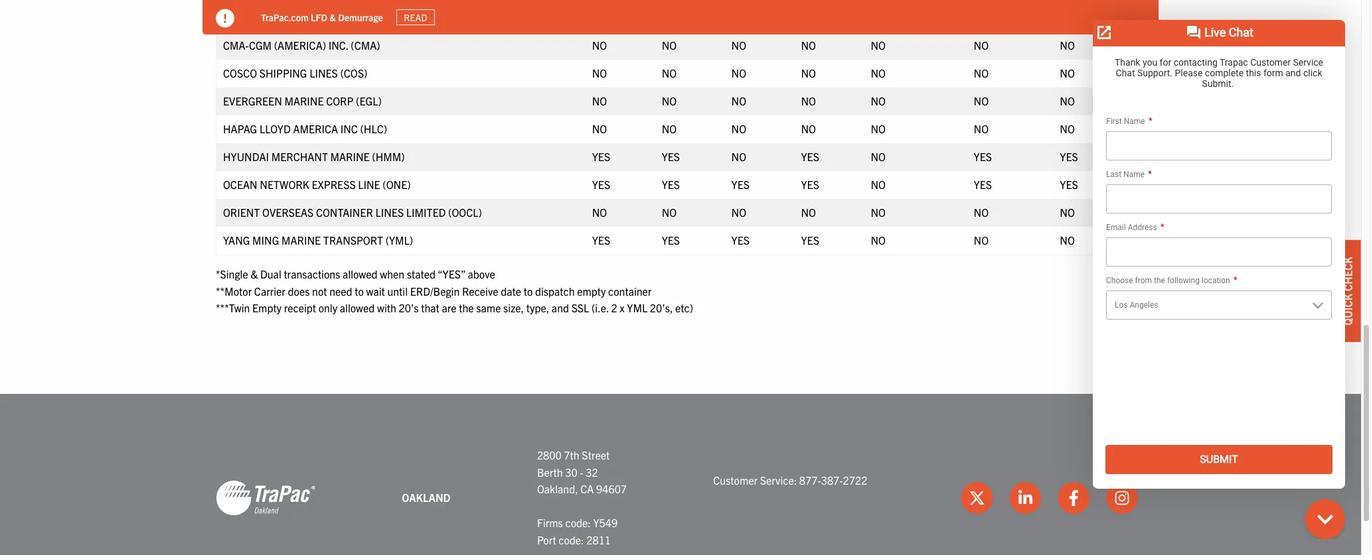 Task type: describe. For each thing, give the bounding box(es) containing it.
receipt
[[284, 302, 316, 315]]

yang ming marine transport (yml)
[[223, 234, 413, 247]]

express
[[312, 178, 356, 191]]

877-
[[799, 474, 821, 488]]

(one)
[[383, 178, 411, 191]]

*single
[[216, 268, 248, 281]]

1 vertical spatial code:
[[559, 534, 584, 547]]

merchant
[[271, 150, 328, 164]]

transport
[[323, 234, 383, 247]]

cgm
[[249, 39, 272, 52]]

street
[[582, 449, 610, 462]]

***twin
[[216, 302, 250, 315]]

same
[[476, 302, 501, 315]]

(yml)
[[386, 234, 413, 247]]

0 vertical spatial &
[[330, 11, 336, 23]]

container
[[316, 206, 373, 219]]

not
[[312, 285, 327, 298]]

30
[[565, 466, 577, 479]]

387-
[[821, 474, 843, 488]]

network
[[260, 178, 309, 191]]

ca
[[581, 483, 594, 496]]

hyundai
[[223, 150, 269, 164]]

ssl
[[571, 302, 589, 315]]

0 vertical spatial marine
[[284, 94, 324, 108]]

cosco shipping lines (cos)
[[223, 67, 368, 80]]

2800
[[537, 449, 562, 462]]

**motor
[[216, 285, 252, 298]]

hapag
[[223, 122, 257, 136]]

marine for transport
[[282, 234, 321, 247]]

carrier
[[254, 285, 285, 298]]

2 to from the left
[[524, 285, 533, 298]]

america
[[293, 122, 338, 136]]

"yes"
[[438, 268, 465, 281]]

*single & dual transactions allowed when stated "yes" above **motor carrier does not need to wait until erd/begin receive date to dispatch empty container ***twin empty receipt only allowed with 20's that are the same size, type, and ssl (i.e. 2 x yml 20's, etc)
[[216, 268, 693, 315]]

evergreen
[[223, 94, 282, 108]]

2722
[[843, 474, 867, 488]]

y549
[[593, 517, 618, 530]]

corp
[[326, 94, 354, 108]]

container
[[608, 285, 652, 298]]

trapac.com lfd & demurrage
[[261, 11, 383, 23]]

cma-
[[223, 39, 249, 52]]

trapac.com
[[261, 11, 309, 23]]

when
[[380, 268, 404, 281]]

0 vertical spatial code:
[[565, 517, 591, 530]]

does
[[288, 285, 310, 298]]

ming
[[252, 234, 279, 247]]

(cma)
[[351, 39, 380, 52]]

quick
[[1341, 294, 1355, 326]]

transactions
[[284, 268, 340, 281]]

1 vertical spatial allowed
[[340, 302, 375, 315]]

(america)
[[274, 39, 326, 52]]

read link
[[396, 9, 435, 25]]

oakland,
[[537, 483, 578, 496]]

service:
[[760, 474, 797, 488]]

ocean network express line (one)
[[223, 178, 411, 191]]

empty
[[252, 302, 282, 315]]

wait
[[366, 285, 385, 298]]

customer
[[713, 474, 758, 488]]

94607
[[596, 483, 627, 496]]

the
[[459, 302, 474, 315]]

cma-cgm (america) inc. (cma)
[[223, 39, 380, 52]]

lines for (cos)
[[310, 67, 338, 80]]

(cu)
[[348, 11, 369, 24]]

oakland image
[[216, 480, 315, 517]]

dual
[[260, 268, 281, 281]]

quick check
[[1341, 257, 1355, 326]]

-
[[580, 466, 583, 479]]

(hmm)
[[372, 150, 405, 164]]

dispatch
[[535, 285, 575, 298]]

shipping
[[260, 67, 307, 80]]

32
[[586, 466, 598, 479]]

2811
[[587, 534, 611, 547]]

line
[[358, 178, 380, 191]]

yml
[[627, 302, 648, 315]]



Task type: vqa. For each thing, say whether or not it's contained in the screenshot.
2811
yes



Task type: locate. For each thing, give the bounding box(es) containing it.
hapag lloyd america inc (hlc)
[[223, 122, 387, 136]]

0 vertical spatial allowed
[[343, 268, 378, 281]]

to left wait
[[355, 285, 364, 298]]

& right lfd
[[330, 11, 336, 23]]

size,
[[503, 302, 524, 315]]

check
[[1341, 257, 1355, 291]]

lines left ltd
[[297, 11, 325, 24]]

& left dual
[[251, 268, 258, 281]]

code: up 2811
[[565, 517, 591, 530]]

ltd
[[328, 11, 346, 24]]

(i.e.
[[592, 302, 609, 315]]

(oocl)
[[448, 206, 482, 219]]

20's
[[399, 302, 419, 315]]

united
[[257, 11, 295, 24]]

1 vertical spatial lines
[[310, 67, 338, 80]]

berth
[[537, 466, 563, 479]]

1 horizontal spatial &
[[330, 11, 336, 23]]

7th
[[564, 449, 579, 462]]

(hlc)
[[360, 122, 387, 136]]

orient
[[223, 206, 260, 219]]

firms
[[537, 517, 563, 530]]

lines
[[297, 11, 325, 24], [310, 67, 338, 80], [376, 206, 404, 219]]

allowed down the "need"
[[340, 302, 375, 315]]

that
[[421, 302, 439, 315]]

lines left the (cos)
[[310, 67, 338, 80]]

erd/begin
[[410, 285, 460, 298]]

20's,
[[650, 302, 673, 315]]

marine
[[284, 94, 324, 108], [330, 150, 370, 164], [282, 234, 321, 247]]

overseas
[[262, 206, 314, 219]]

1 vertical spatial marine
[[330, 150, 370, 164]]

receive
[[462, 285, 498, 298]]

empty
[[577, 285, 606, 298]]

inc
[[340, 122, 358, 136]]

0 horizontal spatial &
[[251, 268, 258, 281]]

& inside "*single & dual transactions allowed when stated "yes" above **motor carrier does not need to wait until erd/begin receive date to dispatch empty container ***twin empty receipt only allowed with 20's that are the same size, type, and ssl (i.e. 2 x yml 20's, etc)"
[[251, 268, 258, 281]]

code:
[[565, 517, 591, 530], [559, 534, 584, 547]]

marine down "overseas"
[[282, 234, 321, 247]]

above
[[468, 268, 495, 281]]

yes
[[592, 150, 610, 164], [662, 150, 680, 164], [801, 150, 819, 164], [974, 150, 992, 164], [1060, 150, 1078, 164], [592, 178, 610, 191], [662, 178, 680, 191], [731, 178, 750, 191], [801, 178, 819, 191], [974, 178, 992, 191], [1060, 178, 1078, 191], [592, 234, 610, 247], [662, 234, 680, 247], [731, 234, 750, 247], [801, 234, 819, 247]]

oakland
[[402, 491, 451, 505]]

with
[[377, 302, 396, 315]]

orient overseas container lines limited (oocl)
[[223, 206, 482, 219]]

hyundai merchant marine (hmm)
[[223, 150, 405, 164]]

only
[[319, 302, 337, 315]]

quick check link
[[1335, 240, 1361, 342]]

2
[[611, 302, 617, 315]]

date
[[501, 285, 521, 298]]

2 vertical spatial lines
[[376, 206, 404, 219]]

until
[[387, 285, 408, 298]]

lloyd
[[260, 122, 291, 136]]

allowed up wait
[[343, 268, 378, 281]]

1 horizontal spatial to
[[524, 285, 533, 298]]

and
[[552, 302, 569, 315]]

lines down the (one)
[[376, 206, 404, 219]]

cosco
[[223, 67, 257, 80]]

evergreen marine corp (egl)
[[223, 94, 382, 108]]

are
[[442, 302, 457, 315]]

demurrage
[[338, 11, 383, 23]]

customer service: 877-387-2722
[[713, 474, 867, 488]]

stated
[[407, 268, 436, 281]]

to
[[355, 285, 364, 298], [524, 285, 533, 298]]

footer
[[0, 394, 1361, 556]]

yang
[[223, 234, 250, 247]]

etc)
[[675, 302, 693, 315]]

footer containing 2800 7th street
[[0, 394, 1361, 556]]

marine up hapag lloyd america inc (hlc)
[[284, 94, 324, 108]]

0 horizontal spatial to
[[355, 285, 364, 298]]

ocean
[[223, 178, 257, 191]]

x
[[620, 302, 625, 315]]

allowed
[[343, 268, 378, 281], [340, 302, 375, 315]]

(cos)
[[340, 67, 368, 80]]

0 vertical spatial lines
[[297, 11, 325, 24]]

1 vertical spatial &
[[251, 268, 258, 281]]

solid image
[[216, 9, 234, 28]]

limited
[[406, 206, 446, 219]]

(egl)
[[356, 94, 382, 108]]

marine down inc
[[330, 150, 370, 164]]

code: right port
[[559, 534, 584, 547]]

to right date
[[524, 285, 533, 298]]

lfd
[[311, 11, 327, 23]]

2800 7th street berth 30 - 32 oakland, ca 94607
[[537, 449, 627, 496]]

lines for ltd
[[297, 11, 325, 24]]

marine for (hmm)
[[330, 150, 370, 164]]

inc.
[[329, 39, 348, 52]]

type,
[[526, 302, 549, 315]]

firms code:  y549 port code:  2811
[[537, 517, 618, 547]]

read
[[404, 11, 427, 23]]

2 vertical spatial marine
[[282, 234, 321, 247]]

&
[[330, 11, 336, 23], [251, 268, 258, 281]]

1 to from the left
[[355, 285, 364, 298]]



